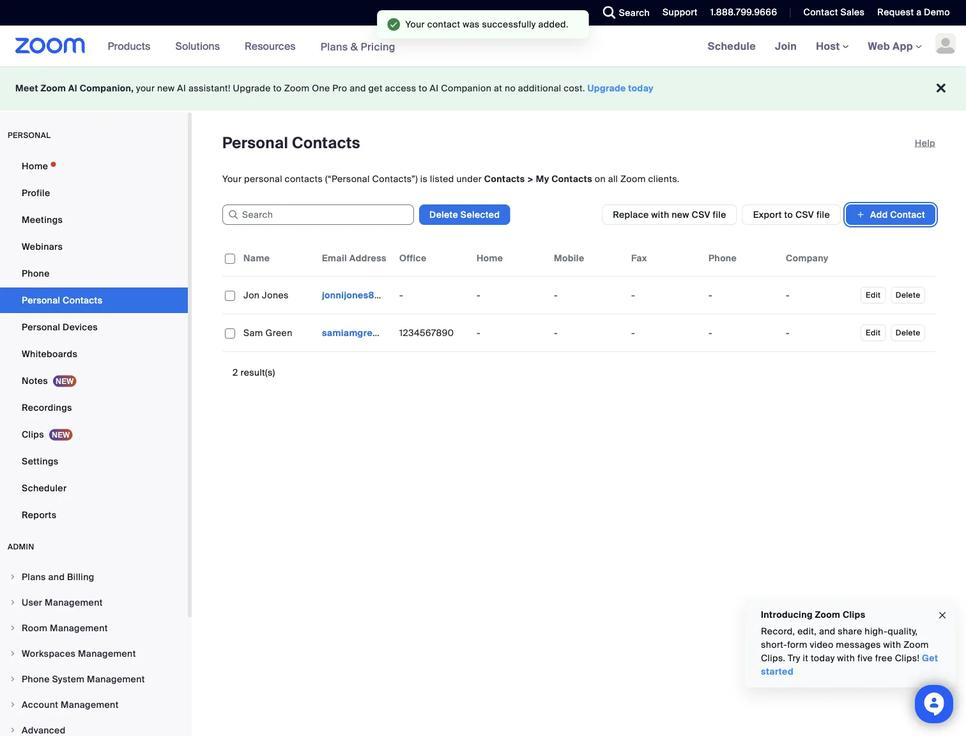 Task type: vqa. For each thing, say whether or not it's contained in the screenshot.
"footer" at top
no



Task type: describe. For each thing, give the bounding box(es) containing it.
request
[[878, 6, 914, 18]]

phone for phone system management
[[22, 673, 50, 685]]

right image for workspaces management
[[9, 650, 17, 658]]

solutions button
[[175, 26, 226, 66]]

contacts up '("personal'
[[292, 133, 360, 153]]

clips.
[[761, 653, 786, 664]]

on
[[595, 173, 606, 185]]

added.
[[538, 18, 569, 30]]

add contact button
[[846, 205, 936, 225]]

result(s)
[[241, 367, 275, 378]]

additional
[[518, 82, 561, 94]]

samiamgreeneggsnham27@gmail.com
[[322, 327, 496, 339]]

today inside record, edit, and share high-quality, short-form video messages with zoom clips. try it today with five free clips!
[[811, 653, 835, 664]]

0 horizontal spatial contact
[[804, 6, 838, 18]]

account management
[[22, 699, 119, 711]]

1 ai from the left
[[68, 82, 77, 94]]

clips!
[[895, 653, 920, 664]]

jones
[[262, 289, 289, 301]]

companion,
[[80, 82, 134, 94]]

meet
[[15, 82, 38, 94]]

2 ai from the left
[[177, 82, 186, 94]]

sales
[[841, 6, 865, 18]]

office
[[399, 252, 427, 264]]

1 vertical spatial home
[[477, 252, 503, 264]]

1.888.799.9666
[[711, 6, 777, 18]]

your for your contact was successfully added.
[[406, 18, 425, 30]]

delete inside delete selected 'button'
[[429, 209, 458, 220]]

file inside button
[[817, 209, 830, 220]]

devices
[[63, 321, 98, 333]]

five
[[858, 653, 873, 664]]

host button
[[816, 39, 849, 53]]

personal menu menu
[[0, 153, 188, 529]]

clips inside personal menu menu
[[22, 429, 44, 440]]

webinars
[[22, 241, 63, 252]]

billing
[[67, 571, 94, 583]]

web
[[868, 39, 890, 53]]

resources button
[[245, 26, 301, 66]]

help
[[915, 137, 936, 149]]

phone for the phone link
[[22, 267, 50, 279]]

whiteboards link
[[0, 341, 188, 367]]

edit button for samiamgreeneggsnham27@gmail.com
[[861, 325, 886, 341]]

home link
[[0, 153, 188, 179]]

contact inside add contact button
[[890, 209, 925, 220]]

upgrade today link
[[588, 82, 654, 94]]

zoom inside record, edit, and share high-quality, short-form video messages with zoom clips. try it today with five free clips!
[[904, 639, 929, 651]]

personal devices link
[[0, 314, 188, 340]]

zoom up edit,
[[815, 609, 841, 621]]

1.888.799.9666 button up schedule link
[[711, 6, 777, 18]]

join
[[775, 39, 797, 53]]

join link
[[766, 26, 807, 66]]

edit button for jonnijones86@gmail.com
[[861, 287, 886, 304]]

0 vertical spatial phone
[[709, 252, 737, 264]]

success image
[[387, 18, 400, 31]]

product information navigation
[[98, 26, 405, 67]]

clients.
[[648, 173, 680, 185]]

phone link
[[0, 261, 188, 286]]

room management menu item
[[0, 616, 188, 640]]

reports
[[22, 509, 57, 521]]

delete button for samiamgreeneggsnham27@gmail.com
[[891, 325, 925, 341]]

all
[[608, 173, 618, 185]]

2 result(s)
[[233, 367, 275, 378]]

contacts
[[285, 173, 323, 185]]

file inside button
[[713, 209, 726, 220]]

short-
[[761, 639, 787, 651]]

edit for samiamgreeneggsnham27@gmail.com
[[866, 328, 881, 338]]

contacts inside personal menu menu
[[63, 294, 103, 306]]

personal for personal devices "link" at the top left of the page
[[22, 321, 60, 333]]

resources
[[245, 39, 296, 53]]

delete selected
[[429, 209, 500, 220]]

today inside meet zoom ai companion, footer
[[628, 82, 654, 94]]

management down workspaces management menu item
[[87, 673, 145, 685]]

introducing
[[761, 609, 813, 621]]

meet zoom ai companion, your new ai assistant! upgrade to zoom one pro and get access to ai companion at no additional cost. upgrade today
[[15, 82, 654, 94]]

personal contacts inside personal menu menu
[[22, 294, 103, 306]]

get
[[368, 82, 383, 94]]

at
[[494, 82, 502, 94]]

notes
[[22, 375, 48, 387]]

right image for plans
[[9, 573, 17, 581]]

get started
[[761, 653, 938, 678]]

recordings link
[[0, 395, 188, 421]]

zoom right meet
[[41, 82, 66, 94]]

user
[[22, 597, 42, 608]]

meet zoom ai companion, footer
[[0, 66, 966, 111]]

personal
[[8, 130, 51, 140]]

1 vertical spatial with
[[884, 639, 901, 651]]

right image for user
[[9, 599, 17, 607]]

user management menu item
[[0, 591, 188, 615]]

delete selected button
[[419, 205, 510, 225]]

free
[[875, 653, 893, 664]]

your personal contacts  ("personal contacts") is listed under contacts > my contacts on all zoom clients.
[[222, 173, 680, 185]]

profile picture image
[[936, 33, 956, 54]]

products button
[[108, 26, 156, 66]]

and inside meet zoom ai companion, footer
[[350, 82, 366, 94]]

0 horizontal spatial to
[[273, 82, 282, 94]]

and inside record, edit, and share high-quality, short-form video messages with zoom clips. try it today with five free clips!
[[819, 626, 836, 638]]

support
[[663, 6, 698, 18]]

sam green
[[243, 327, 292, 339]]

record, edit, and share high-quality, short-form video messages with zoom clips. try it today with five free clips!
[[761, 626, 929, 664]]

plans for plans & pricing
[[321, 40, 348, 53]]

1 horizontal spatial to
[[419, 82, 427, 94]]

0 vertical spatial personal
[[222, 133, 288, 153]]

your
[[136, 82, 155, 94]]

application containing name
[[222, 240, 936, 352]]

help link
[[915, 133, 936, 153]]

listed
[[430, 173, 454, 185]]

quality,
[[888, 626, 918, 638]]

add
[[870, 209, 888, 220]]

edit for jonnijones86@gmail.com
[[866, 290, 881, 300]]

system
[[52, 673, 85, 685]]

new inside button
[[672, 209, 690, 220]]

right image for room management
[[9, 624, 17, 632]]

contacts")
[[372, 173, 418, 185]]

admin menu menu
[[0, 565, 188, 736]]

zoom logo image
[[15, 38, 85, 54]]

started
[[761, 666, 794, 678]]

phone system management menu item
[[0, 667, 188, 692]]

scheduler link
[[0, 475, 188, 501]]

one
[[312, 82, 330, 94]]

plans and billing menu item
[[0, 565, 188, 589]]

clips link
[[0, 422, 188, 447]]

scheduler
[[22, 482, 67, 494]]

1234567890
[[399, 327, 454, 339]]

request a demo
[[878, 6, 950, 18]]



Task type: locate. For each thing, give the bounding box(es) containing it.
to inside export to csv file button
[[784, 209, 793, 220]]

2 csv from the left
[[796, 209, 814, 220]]

right image left workspaces
[[9, 650, 17, 658]]

recordings
[[22, 402, 72, 413]]

close image
[[938, 608, 948, 623]]

2 upgrade from the left
[[588, 82, 626, 94]]

phone inside personal menu menu
[[22, 267, 50, 279]]

to right export
[[784, 209, 793, 220]]

your left personal
[[222, 173, 242, 185]]

1 right image from the top
[[9, 573, 17, 581]]

0 vertical spatial right image
[[9, 573, 17, 581]]

0 vertical spatial home
[[22, 160, 48, 172]]

and left billing
[[48, 571, 65, 583]]

video
[[810, 639, 834, 651]]

right image inside room management menu item
[[9, 624, 17, 632]]

1 vertical spatial phone
[[22, 267, 50, 279]]

Search Contacts Input text field
[[222, 205, 414, 225]]

demo
[[924, 6, 950, 18]]

to down resources dropdown button
[[273, 82, 282, 94]]

jonnijones86@gmail.com link
[[322, 289, 435, 301]]

right image inside account management menu item
[[9, 701, 17, 709]]

home up profile
[[22, 160, 48, 172]]

1 vertical spatial plans
[[22, 571, 46, 583]]

2 delete button from the top
[[891, 325, 925, 341]]

0 vertical spatial plans
[[321, 40, 348, 53]]

email address
[[322, 252, 387, 264]]

zoom right all
[[621, 173, 646, 185]]

products
[[108, 39, 150, 53]]

reports link
[[0, 502, 188, 528]]

0 horizontal spatial ai
[[68, 82, 77, 94]]

personal up personal
[[222, 133, 288, 153]]

0 vertical spatial edit
[[866, 290, 881, 300]]

1 horizontal spatial csv
[[796, 209, 814, 220]]

search
[[619, 7, 650, 19]]

1 upgrade from the left
[[233, 82, 271, 94]]

csv inside button
[[692, 209, 711, 220]]

zoom up the "clips!"
[[904, 639, 929, 651]]

address
[[349, 252, 387, 264]]

2 right image from the top
[[9, 650, 17, 658]]

right image inside workspaces management menu item
[[9, 650, 17, 658]]

0 vertical spatial clips
[[22, 429, 44, 440]]

add image
[[856, 208, 865, 221]]

plans up user
[[22, 571, 46, 583]]

get
[[922, 653, 938, 664]]

zoom left one
[[284, 82, 310, 94]]

personal inside "link"
[[22, 321, 60, 333]]

1 csv from the left
[[692, 209, 711, 220]]

ai left companion
[[430, 82, 439, 94]]

2 right image from the top
[[9, 599, 17, 607]]

support link
[[653, 0, 701, 26], [663, 6, 698, 18]]

meetings navigation
[[698, 26, 966, 67]]

upgrade down product information navigation
[[233, 82, 271, 94]]

2 vertical spatial phone
[[22, 673, 50, 685]]

notes link
[[0, 368, 188, 394]]

menu item
[[0, 718, 188, 736]]

right image left room
[[9, 624, 17, 632]]

plans inside menu item
[[22, 571, 46, 583]]

application
[[222, 240, 936, 352]]

right image for account management
[[9, 701, 17, 709]]

ai left the companion,
[[68, 82, 77, 94]]

3 right image from the top
[[9, 727, 17, 734]]

companion
[[441, 82, 492, 94]]

clips up share
[[843, 609, 866, 621]]

0 horizontal spatial file
[[713, 209, 726, 220]]

3 ai from the left
[[430, 82, 439, 94]]

1 delete button from the top
[[891, 287, 925, 304]]

clips up the settings
[[22, 429, 44, 440]]

2 vertical spatial with
[[837, 653, 855, 664]]

1 horizontal spatial plans
[[321, 40, 348, 53]]

delete
[[429, 209, 458, 220], [896, 290, 921, 300], [896, 328, 921, 338]]

2 vertical spatial delete
[[896, 328, 921, 338]]

right image left system
[[9, 676, 17, 683]]

personal
[[222, 133, 288, 153], [22, 294, 60, 306], [22, 321, 60, 333]]

0 vertical spatial your
[[406, 18, 425, 30]]

2 edit from the top
[[866, 328, 881, 338]]

settings link
[[0, 449, 188, 474]]

user management
[[22, 597, 103, 608]]

1 horizontal spatial file
[[817, 209, 830, 220]]

0 horizontal spatial new
[[157, 82, 175, 94]]

0 vertical spatial delete
[[429, 209, 458, 220]]

search button
[[594, 0, 653, 26]]

personal
[[244, 173, 282, 185]]

no
[[505, 82, 516, 94]]

app
[[893, 39, 913, 53]]

1 vertical spatial your
[[222, 173, 242, 185]]

export to csv file
[[753, 209, 830, 220]]

cost.
[[564, 82, 585, 94]]

0 vertical spatial edit button
[[861, 287, 886, 304]]

contact left sales
[[804, 6, 838, 18]]

1 vertical spatial and
[[48, 571, 65, 583]]

management up "workspaces management"
[[50, 622, 108, 634]]

0 horizontal spatial home
[[22, 160, 48, 172]]

workspaces management menu item
[[0, 642, 188, 666]]

0 horizontal spatial personal contacts
[[22, 294, 103, 306]]

management for workspaces management
[[78, 648, 136, 660]]

2 vertical spatial right image
[[9, 727, 17, 734]]

solutions
[[175, 39, 220, 53]]

1 vertical spatial right image
[[9, 599, 17, 607]]

0 horizontal spatial upgrade
[[233, 82, 271, 94]]

admin
[[8, 542, 34, 552]]

account management menu item
[[0, 693, 188, 717]]

new right your
[[157, 82, 175, 94]]

my
[[536, 173, 549, 185]]

personal up whiteboards
[[22, 321, 60, 333]]

personal contacts up contacts
[[222, 133, 360, 153]]

management for user management
[[45, 597, 103, 608]]

1 vertical spatial personal
[[22, 294, 60, 306]]

your right success icon
[[406, 18, 425, 30]]

right image
[[9, 573, 17, 581], [9, 599, 17, 607], [9, 727, 17, 734]]

1 horizontal spatial ai
[[177, 82, 186, 94]]

1 horizontal spatial new
[[672, 209, 690, 220]]

1 edit button from the top
[[861, 287, 886, 304]]

record,
[[761, 626, 795, 638]]

assistant!
[[189, 82, 231, 94]]

contact
[[804, 6, 838, 18], [890, 209, 925, 220]]

management down room management menu item
[[78, 648, 136, 660]]

a
[[917, 6, 922, 18]]

and
[[350, 82, 366, 94], [48, 571, 65, 583], [819, 626, 836, 638]]

green
[[266, 327, 292, 339]]

personal for personal contacts link
[[22, 294, 60, 306]]

2
[[233, 367, 238, 378]]

with up "free"
[[884, 639, 901, 651]]

0 horizontal spatial today
[[628, 82, 654, 94]]

clips
[[22, 429, 44, 440], [843, 609, 866, 621]]

("personal
[[325, 173, 370, 185]]

1 vertical spatial clips
[[843, 609, 866, 621]]

1 horizontal spatial with
[[837, 653, 855, 664]]

right image for phone system management
[[9, 676, 17, 683]]

1 horizontal spatial clips
[[843, 609, 866, 621]]

host
[[816, 39, 843, 53]]

samiamgreeneggsnham27@gmail.com link
[[322, 327, 496, 339]]

right image left account
[[9, 701, 17, 709]]

0 vertical spatial personal contacts
[[222, 133, 360, 153]]

right image inside user management menu item
[[9, 599, 17, 607]]

plans & pricing link
[[321, 40, 396, 53], [321, 40, 396, 53]]

-
[[399, 289, 403, 301], [477, 289, 481, 301], [554, 289, 558, 301], [631, 289, 635, 301], [709, 289, 713, 301], [786, 289, 790, 301], [477, 327, 481, 339], [554, 327, 558, 339], [631, 327, 635, 339], [709, 327, 713, 339], [786, 327, 790, 339]]

get started link
[[761, 653, 938, 678]]

successfully
[[482, 18, 536, 30]]

2 horizontal spatial with
[[884, 639, 901, 651]]

file left export
[[713, 209, 726, 220]]

1 horizontal spatial upgrade
[[588, 82, 626, 94]]

home inside personal menu menu
[[22, 160, 48, 172]]

whiteboards
[[22, 348, 77, 360]]

2 horizontal spatial to
[[784, 209, 793, 220]]

1 horizontal spatial today
[[811, 653, 835, 664]]

0 horizontal spatial clips
[[22, 429, 44, 440]]

company
[[786, 252, 829, 264]]

upgrade
[[233, 82, 271, 94], [588, 82, 626, 94]]

&
[[351, 40, 358, 53]]

plans and billing
[[22, 571, 94, 583]]

replace with new csv file button
[[602, 205, 737, 225]]

workspaces management
[[22, 648, 136, 660]]

3 right image from the top
[[9, 676, 17, 683]]

contacts left ">"
[[484, 173, 525, 185]]

with down messages
[[837, 653, 855, 664]]

1 horizontal spatial personal contacts
[[222, 133, 360, 153]]

replace with new csv file
[[613, 209, 726, 220]]

and inside menu item
[[48, 571, 65, 583]]

0 horizontal spatial your
[[222, 173, 242, 185]]

mobile
[[554, 252, 584, 264]]

1 file from the left
[[713, 209, 726, 220]]

1 vertical spatial delete
[[896, 290, 921, 300]]

and left get
[[350, 82, 366, 94]]

phone inside menu item
[[22, 673, 50, 685]]

plans inside product information navigation
[[321, 40, 348, 53]]

right image inside phone system management menu item
[[9, 676, 17, 683]]

contacts up devices
[[63, 294, 103, 306]]

csv
[[692, 209, 711, 220], [796, 209, 814, 220]]

0 vertical spatial with
[[651, 209, 669, 220]]

2 vertical spatial personal
[[22, 321, 60, 333]]

delete for samiamgreeneggsnham27@gmail.com
[[896, 328, 921, 338]]

add contact
[[870, 209, 925, 220]]

request a demo link
[[868, 0, 966, 26], [878, 6, 950, 18]]

0 vertical spatial and
[[350, 82, 366, 94]]

new down the clients.
[[672, 209, 690, 220]]

banner containing products
[[0, 26, 966, 67]]

contact right add
[[890, 209, 925, 220]]

pro
[[333, 82, 347, 94]]

2 vertical spatial and
[[819, 626, 836, 638]]

personal up personal devices
[[22, 294, 60, 306]]

email
[[322, 252, 347, 264]]

0 horizontal spatial and
[[48, 571, 65, 583]]

contacts left the on
[[552, 173, 592, 185]]

management down billing
[[45, 597, 103, 608]]

home
[[22, 160, 48, 172], [477, 252, 503, 264]]

management inside menu item
[[50, 622, 108, 634]]

0 vertical spatial today
[[628, 82, 654, 94]]

replace
[[613, 209, 649, 220]]

2 horizontal spatial ai
[[430, 82, 439, 94]]

0 vertical spatial new
[[157, 82, 175, 94]]

with inside button
[[651, 209, 669, 220]]

profile link
[[0, 180, 188, 206]]

your for your personal contacts  ("personal contacts") is listed under contacts > my contacts on all zoom clients.
[[222, 173, 242, 185]]

1 horizontal spatial contact
[[890, 209, 925, 220]]

plans for plans and billing
[[22, 571, 46, 583]]

2 file from the left
[[817, 209, 830, 220]]

0 horizontal spatial plans
[[22, 571, 46, 583]]

and up video
[[819, 626, 836, 638]]

4 right image from the top
[[9, 701, 17, 709]]

plans left &
[[321, 40, 348, 53]]

ai left assistant!
[[177, 82, 186, 94]]

to right access
[[419, 82, 427, 94]]

1 vertical spatial new
[[672, 209, 690, 220]]

0 vertical spatial delete button
[[891, 287, 925, 304]]

personal contacts link
[[0, 288, 188, 313]]

home down selected
[[477, 252, 503, 264]]

management for room management
[[50, 622, 108, 634]]

management for account management
[[61, 699, 119, 711]]

contact sales
[[804, 6, 865, 18]]

contact sales link
[[794, 0, 868, 26], [804, 6, 865, 18]]

schedule link
[[698, 26, 766, 66]]

1 vertical spatial today
[[811, 653, 835, 664]]

1 vertical spatial contact
[[890, 209, 925, 220]]

share
[[838, 626, 863, 638]]

right image
[[9, 624, 17, 632], [9, 650, 17, 658], [9, 676, 17, 683], [9, 701, 17, 709]]

0 vertical spatial contact
[[804, 6, 838, 18]]

high-
[[865, 626, 888, 638]]

right image inside plans and billing menu item
[[9, 573, 17, 581]]

personal devices
[[22, 321, 98, 333]]

1 vertical spatial edit
[[866, 328, 881, 338]]

zoom
[[41, 82, 66, 94], [284, 82, 310, 94], [621, 173, 646, 185], [815, 609, 841, 621], [904, 639, 929, 651]]

upgrade right cost.
[[588, 82, 626, 94]]

management
[[45, 597, 103, 608], [50, 622, 108, 634], [78, 648, 136, 660], [87, 673, 145, 685], [61, 699, 119, 711]]

is
[[420, 173, 428, 185]]

was
[[463, 18, 480, 30]]

management down phone system management menu item at the left of page
[[61, 699, 119, 711]]

personal contacts up personal devices
[[22, 294, 103, 306]]

with right replace
[[651, 209, 669, 220]]

meetings
[[22, 214, 63, 226]]

2 horizontal spatial and
[[819, 626, 836, 638]]

1 horizontal spatial home
[[477, 252, 503, 264]]

0 horizontal spatial with
[[651, 209, 669, 220]]

try
[[788, 653, 801, 664]]

sam
[[243, 327, 263, 339]]

1 vertical spatial personal contacts
[[22, 294, 103, 306]]

1 edit from the top
[[866, 290, 881, 300]]

name
[[243, 252, 270, 264]]

selected
[[461, 209, 500, 220]]

1 vertical spatial delete button
[[891, 325, 925, 341]]

1.888.799.9666 button up schedule
[[701, 0, 781, 26]]

profile
[[22, 187, 50, 199]]

banner
[[0, 26, 966, 67]]

delete for jonnijones86@gmail.com
[[896, 290, 921, 300]]

1 horizontal spatial your
[[406, 18, 425, 30]]

new inside meet zoom ai companion, footer
[[157, 82, 175, 94]]

1 right image from the top
[[9, 624, 17, 632]]

2 edit button from the top
[[861, 325, 886, 341]]

0 horizontal spatial csv
[[692, 209, 711, 220]]

file left add image
[[817, 209, 830, 220]]

1 vertical spatial edit button
[[861, 325, 886, 341]]

delete button for jonnijones86@gmail.com
[[891, 287, 925, 304]]

1 horizontal spatial and
[[350, 82, 366, 94]]

pricing
[[361, 40, 396, 53]]

csv inside button
[[796, 209, 814, 220]]

web app button
[[868, 39, 922, 53]]



